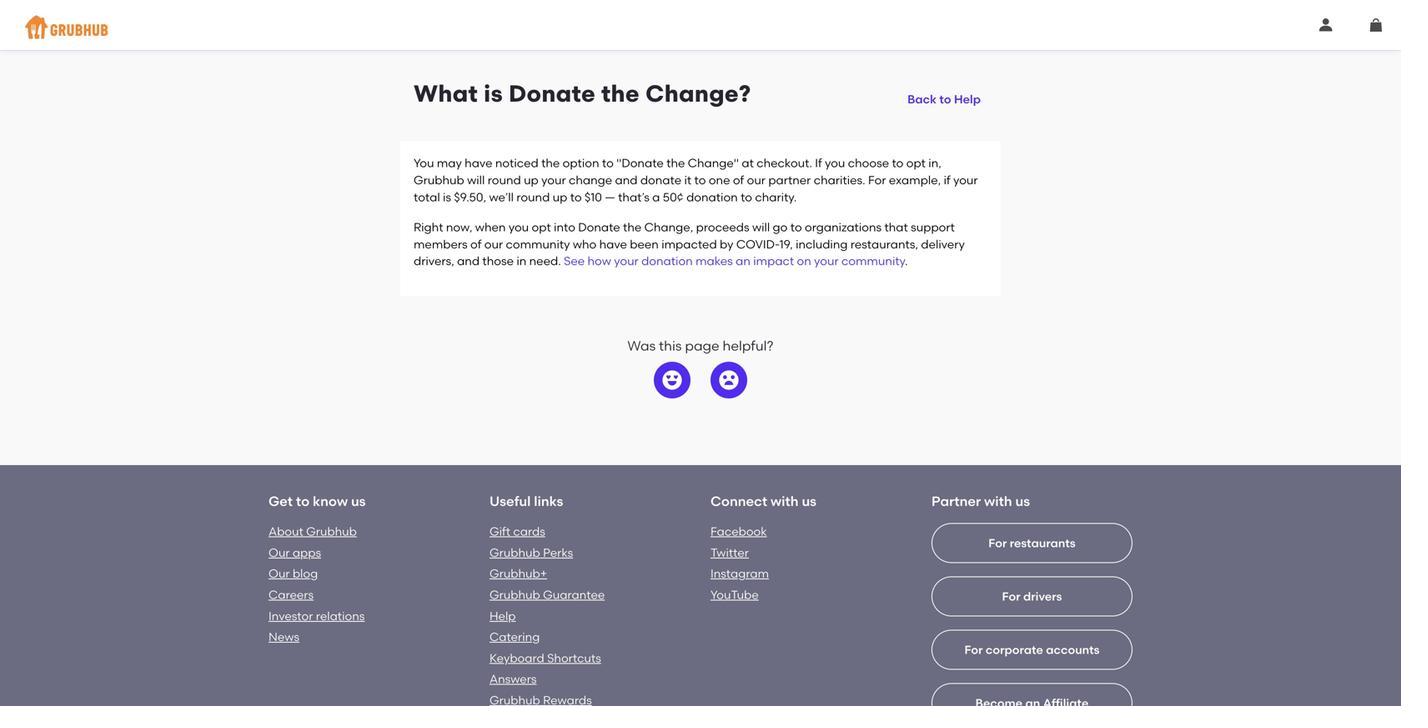 Task type: describe. For each thing, give the bounding box(es) containing it.
will inside right now, when you opt into donate the change, proceeds will go to organizations that support members of our community who have been impacted by covid-19, including restaurants, delivery drivers, and those in need.
[[753, 220, 770, 235]]

relations
[[316, 609, 365, 623]]

choose
[[848, 156, 889, 170]]

get
[[269, 494, 293, 510]]

to up "change"
[[602, 156, 614, 170]]

community inside right now, when you opt into donate the change, proceeds will go to organizations that support members of our community who have been impacted by covid-19, including restaurants, delivery drivers, and those in need.
[[506, 237, 570, 251]]

drivers,
[[414, 254, 454, 268]]

this page was not helpful image
[[719, 370, 739, 390]]

instagram
[[711, 567, 769, 581]]

answers link
[[490, 673, 537, 687]]

to inside right now, when you opt into donate the change, proceeds will go to organizations that support members of our community who have been impacted by covid-19, including restaurants, delivery drivers, and those in need.
[[791, 220, 802, 235]]

we'll
[[489, 190, 514, 204]]

keyboard shortcuts link
[[490, 651, 601, 666]]

$10
[[585, 190, 602, 204]]

grubhub perks link
[[490, 546, 573, 560]]

for drivers link
[[932, 577, 1133, 707]]

this page was helpful image
[[662, 370, 682, 390]]

what
[[414, 80, 478, 108]]

opt inside you may have noticed the option to "donate the change" at checkout. if you choose to opt in, grubhub will round up your change and donate it to one of our partner charities. for example, if your total is $9.50, we'll round up to $10 — that's a 50¢ donation to charity.
[[907, 156, 926, 170]]

get to know us
[[269, 494, 366, 510]]

those
[[483, 254, 514, 268]]

answers
[[490, 673, 537, 687]]

partner
[[932, 494, 981, 510]]

about
[[269, 525, 304, 539]]

change?
[[646, 80, 751, 108]]

0 horizontal spatial up
[[524, 173, 539, 187]]

what is donate the change?
[[414, 80, 751, 108]]

been
[[630, 237, 659, 251]]

that
[[885, 220, 908, 235]]

the up "donate
[[602, 80, 640, 108]]

need.
[[530, 254, 561, 268]]

example,
[[889, 173, 941, 187]]

our apps link
[[269, 546, 321, 560]]

restaurants,
[[851, 237, 919, 251]]

donate
[[641, 173, 682, 187]]

—
[[605, 190, 616, 204]]

1 us from the left
[[351, 494, 366, 510]]

your down including
[[814, 254, 839, 268]]

accounts
[[1046, 643, 1100, 657]]

you
[[414, 156, 434, 170]]

with for connect
[[771, 494, 799, 510]]

facebook
[[711, 525, 767, 539]]

your right if
[[954, 173, 978, 187]]

our inside you may have noticed the option to "donate the change" at checkout. if you choose to opt in, grubhub will round up your change and donate it to one of our partner charities. for example, if your total is $9.50, we'll round up to $10 — that's a 50¢ donation to charity.
[[747, 173, 766, 187]]

if
[[815, 156, 822, 170]]

a
[[653, 190, 660, 204]]

that's
[[618, 190, 650, 204]]

youtube
[[711, 588, 759, 602]]

right now, when you opt into donate the change, proceeds will go to organizations that support members of our community who have been impacted by covid-19, including restaurants, delivery drivers, and those in need.
[[414, 220, 965, 268]]

keyboard
[[490, 651, 545, 666]]

twitter
[[711, 546, 749, 560]]

your down the option
[[542, 173, 566, 187]]

opt inside right now, when you opt into donate the change, proceeds will go to organizations that support members of our community who have been impacted by covid-19, including restaurants, delivery drivers, and those in need.
[[532, 220, 551, 235]]

grubhub inside you may have noticed the option to "donate the change" at checkout. if you choose to opt in, grubhub will round up your change and donate it to one of our partner charities. for example, if your total is $9.50, we'll round up to $10 — that's a 50¢ donation to charity.
[[414, 173, 465, 187]]

back to help
[[908, 92, 981, 106]]

in,
[[929, 156, 942, 170]]

impacted
[[662, 237, 717, 251]]

about grubhub our apps our                                     blog careers investor                                     relations news
[[269, 525, 365, 645]]

charity.
[[755, 190, 797, 204]]

right
[[414, 220, 443, 235]]

will inside you may have noticed the option to "donate the change" at checkout. if you choose to opt in, grubhub will round up your change and donate it to one of our partner charities. for example, if your total is $9.50, we'll round up to $10 — that's a 50¢ donation to charity.
[[467, 173, 485, 187]]

see how your donation makes an impact on your community .
[[564, 254, 908, 268]]

facebook twitter instagram youtube
[[711, 525, 769, 602]]

an
[[736, 254, 751, 268]]

you may have noticed the option to "donate the change" at checkout. if you choose to opt in, grubhub will round up your change and donate it to one of our partner charities. for example, if your total is $9.50, we'll round up to $10 — that's a 50¢ donation to charity.
[[414, 156, 978, 204]]

to left '$10'
[[570, 190, 582, 204]]

back
[[908, 92, 937, 106]]

for restaurants
[[989, 536, 1076, 551]]

change"
[[688, 156, 739, 170]]

links
[[534, 494, 563, 510]]

gift cards grubhub perks grubhub+ grubhub guarantee help catering keyboard shortcuts answers
[[490, 525, 605, 687]]

total
[[414, 190, 440, 204]]

useful
[[490, 494, 531, 510]]

catering link
[[490, 630, 540, 645]]

careers link
[[269, 588, 314, 602]]

$9.50,
[[454, 190, 487, 204]]

proceeds
[[696, 220, 750, 235]]

connect with us
[[711, 494, 817, 510]]

help inside gift cards grubhub perks grubhub+ grubhub guarantee help catering keyboard shortcuts answers
[[490, 609, 516, 623]]

may
[[437, 156, 462, 170]]

if
[[944, 173, 951, 187]]

know
[[313, 494, 348, 510]]

for restaurants link
[[932, 524, 1133, 707]]

"donate
[[617, 156, 664, 170]]

1 vertical spatial round
[[517, 190, 550, 204]]

for for for drivers
[[1002, 590, 1021, 604]]

at
[[742, 156, 754, 170]]

0 vertical spatial round
[[488, 173, 521, 187]]

you inside you may have noticed the option to "donate the change" at checkout. if you choose to opt in, grubhub will round up your change and donate it to one of our partner charities. for example, if your total is $9.50, we'll round up to $10 — that's a 50¢ donation to charity.
[[825, 156, 846, 170]]

partner
[[769, 173, 811, 187]]

is inside you may have noticed the option to "donate the change" at checkout. if you choose to opt in, grubhub will round up your change and donate it to one of our partner charities. for example, if your total is $9.50, we'll round up to $10 — that's a 50¢ donation to charity.
[[443, 190, 451, 204]]

youtube link
[[711, 588, 759, 602]]

our                                     blog link
[[269, 567, 318, 581]]



Task type: vqa. For each thing, say whether or not it's contained in the screenshot.
the bottom round
yes



Task type: locate. For each thing, give the bounding box(es) containing it.
have inside right now, when you opt into donate the change, proceeds will go to organizations that support members of our community who have been impacted by covid-19, including restaurants, delivery drivers, and those in need.
[[600, 237, 627, 251]]

0 vertical spatial donate
[[509, 80, 596, 108]]

for left restaurants
[[989, 536, 1007, 551]]

donate up the option
[[509, 80, 596, 108]]

partner with us
[[932, 494, 1031, 510]]

checkout.
[[757, 156, 813, 170]]

opt left into
[[532, 220, 551, 235]]

donation inside you may have noticed the option to "donate the change" at checkout. if you choose to opt in, grubhub will round up your change and donate it to one of our partner charities. for example, if your total is $9.50, we'll round up to $10 — that's a 50¢ donation to charity.
[[687, 190, 738, 204]]

round
[[488, 173, 521, 187], [517, 190, 550, 204]]

catering
[[490, 630, 540, 645]]

for for for corporate accounts
[[965, 643, 983, 657]]

you right if
[[825, 156, 846, 170]]

0 horizontal spatial opt
[[532, 220, 551, 235]]

investor                                     relations link
[[269, 609, 365, 623]]

1 horizontal spatial have
[[600, 237, 627, 251]]

1 vertical spatial donation
[[642, 254, 693, 268]]

grubhub down may
[[414, 173, 465, 187]]

1 horizontal spatial community
[[842, 254, 905, 268]]

help up catering link
[[490, 609, 516, 623]]

with right 'partner' in the bottom right of the page
[[985, 494, 1013, 510]]

and up that's
[[615, 173, 638, 187]]

have inside you may have noticed the option to "donate the change" at checkout. if you choose to opt in, grubhub will round up your change and donate it to one of our partner charities. for example, if your total is $9.50, we'll round up to $10 — that's a 50¢ donation to charity.
[[465, 156, 493, 170]]

will
[[467, 173, 485, 187], [753, 220, 770, 235]]

1 vertical spatial opt
[[532, 220, 551, 235]]

to right back
[[940, 92, 952, 106]]

of inside right now, when you opt into donate the change, proceeds will go to organizations that support members of our community who have been impacted by covid-19, including restaurants, delivery drivers, and those in need.
[[471, 237, 482, 251]]

0 vertical spatial community
[[506, 237, 570, 251]]

gift
[[490, 525, 511, 539]]

the
[[602, 80, 640, 108], [542, 156, 560, 170], [667, 156, 685, 170], [623, 220, 642, 235]]

donation down the 'impacted'
[[642, 254, 693, 268]]

50¢
[[663, 190, 684, 204]]

0 vertical spatial of
[[733, 173, 744, 187]]

how
[[588, 254, 611, 268]]

19,
[[780, 237, 793, 251]]

1 vertical spatial help
[[490, 609, 516, 623]]

of down when
[[471, 237, 482, 251]]

1 horizontal spatial you
[[825, 156, 846, 170]]

us for connect with us
[[802, 494, 817, 510]]

have up the how
[[600, 237, 627, 251]]

of
[[733, 173, 744, 187], [471, 237, 482, 251]]

will up '$9.50,'
[[467, 173, 485, 187]]

community down restaurants,
[[842, 254, 905, 268]]

us
[[351, 494, 366, 510], [802, 494, 817, 510], [1016, 494, 1031, 510]]

instagram link
[[711, 567, 769, 581]]

0 horizontal spatial have
[[465, 156, 493, 170]]

1 with from the left
[[771, 494, 799, 510]]

to left charity.
[[741, 190, 753, 204]]

up up into
[[553, 190, 568, 204]]

our down at
[[747, 173, 766, 187]]

grubhub down grubhub+ link
[[490, 588, 540, 602]]

help
[[954, 92, 981, 106], [490, 609, 516, 623]]

help inside back to help link
[[954, 92, 981, 106]]

is right what
[[484, 80, 503, 108]]

1 horizontal spatial will
[[753, 220, 770, 235]]

grubhub+ link
[[490, 567, 547, 581]]

will up covid-
[[753, 220, 770, 235]]

drivers
[[1024, 590, 1062, 604]]

1 horizontal spatial is
[[484, 80, 503, 108]]

help right back
[[954, 92, 981, 106]]

corporate
[[986, 643, 1044, 657]]

one
[[709, 173, 730, 187]]

1 vertical spatial our
[[485, 237, 503, 251]]

in
[[517, 254, 527, 268]]

up
[[524, 173, 539, 187], [553, 190, 568, 204]]

shortcuts
[[547, 651, 601, 666]]

it
[[685, 173, 692, 187]]

for corporate accounts
[[965, 643, 1100, 657]]

news
[[269, 630, 300, 645]]

round up we'll
[[488, 173, 521, 187]]

see how your donation makes an impact on your community link
[[564, 254, 905, 268]]

.
[[905, 254, 908, 268]]

0 horizontal spatial community
[[506, 237, 570, 251]]

is right total
[[443, 190, 451, 204]]

community
[[506, 237, 570, 251], [842, 254, 905, 268]]

for left drivers
[[1002, 590, 1021, 604]]

our inside right now, when you opt into donate the change, proceeds will go to organizations that support members of our community who have been impacted by covid-19, including restaurants, delivery drivers, and those in need.
[[485, 237, 503, 251]]

1 vertical spatial you
[[509, 220, 529, 235]]

with right the connect
[[771, 494, 799, 510]]

1 vertical spatial will
[[753, 220, 770, 235]]

and inside you may have noticed the option to "donate the change" at checkout. if you choose to opt in, grubhub will round up your change and donate it to one of our partner charities. for example, if your total is $9.50, we'll round up to $10 — that's a 50¢ donation to charity.
[[615, 173, 638, 187]]

organizations
[[805, 220, 882, 235]]

0 vertical spatial you
[[825, 156, 846, 170]]

1 horizontal spatial with
[[985, 494, 1013, 510]]

1 vertical spatial up
[[553, 190, 568, 204]]

1 vertical spatial donate
[[578, 220, 620, 235]]

1 horizontal spatial of
[[733, 173, 744, 187]]

0 vertical spatial have
[[465, 156, 493, 170]]

your down been
[[614, 254, 639, 268]]

the up it on the top
[[667, 156, 685, 170]]

opt up example, on the top
[[907, 156, 926, 170]]

to right it on the top
[[695, 173, 706, 187]]

the inside right now, when you opt into donate the change, proceeds will go to organizations that support members of our community who have been impacted by covid-19, including restaurants, delivery drivers, and those in need.
[[623, 220, 642, 235]]

us for partner with us
[[1016, 494, 1031, 510]]

up down noticed
[[524, 173, 539, 187]]

1 horizontal spatial our
[[747, 173, 766, 187]]

us right know
[[351, 494, 366, 510]]

restaurants
[[1010, 536, 1076, 551]]

you right when
[[509, 220, 529, 235]]

see
[[564, 254, 585, 268]]

donation
[[687, 190, 738, 204], [642, 254, 693, 268]]

1 horizontal spatial up
[[553, 190, 568, 204]]

0 horizontal spatial will
[[467, 173, 485, 187]]

grubhub down gift cards link
[[490, 546, 540, 560]]

covid-
[[737, 237, 780, 251]]

small image
[[1320, 18, 1333, 32]]

0 horizontal spatial is
[[443, 190, 451, 204]]

was this page helpful?
[[628, 338, 774, 354]]

donate inside right now, when you opt into donate the change, proceeds will go to organizations that support members of our community who have been impacted by covid-19, including restaurants, delivery drivers, and those in need.
[[578, 220, 620, 235]]

us up for restaurants
[[1016, 494, 1031, 510]]

help link
[[490, 609, 516, 623]]

0 horizontal spatial and
[[457, 254, 480, 268]]

0 vertical spatial opt
[[907, 156, 926, 170]]

0 horizontal spatial our
[[485, 237, 503, 251]]

for down choose
[[869, 173, 886, 187]]

1 horizontal spatial us
[[802, 494, 817, 510]]

for inside you may have noticed the option to "donate the change" at checkout. if you choose to opt in, grubhub will round up your change and donate it to one of our partner charities. for example, if your total is $9.50, we'll round up to $10 — that's a 50¢ donation to charity.
[[869, 173, 886, 187]]

grubhub logo image
[[25, 10, 108, 44]]

for drivers
[[1002, 590, 1062, 604]]

you
[[825, 156, 846, 170], [509, 220, 529, 235]]

change
[[569, 173, 613, 187]]

back to help link
[[901, 79, 988, 109]]

and inside right now, when you opt into donate the change, proceeds will go to organizations that support members of our community who have been impacted by covid-19, including restaurants, delivery drivers, and those in need.
[[457, 254, 480, 268]]

grubhub inside about grubhub our apps our                                     blog careers investor                                     relations news
[[306, 525, 357, 539]]

0 vertical spatial help
[[954, 92, 981, 106]]

for inside for corporate accounts link
[[965, 643, 983, 657]]

helpful?
[[723, 338, 774, 354]]

small image
[[1370, 18, 1383, 32]]

2 horizontal spatial us
[[1016, 494, 1031, 510]]

0 vertical spatial up
[[524, 173, 539, 187]]

with
[[771, 494, 799, 510], [985, 494, 1013, 510]]

3 us from the left
[[1016, 494, 1031, 510]]

our down about
[[269, 546, 290, 560]]

our
[[269, 546, 290, 560], [269, 567, 290, 581]]

grubhub guarantee link
[[490, 588, 605, 602]]

our
[[747, 173, 766, 187], [485, 237, 503, 251]]

and
[[615, 173, 638, 187], [457, 254, 480, 268]]

of inside you may have noticed the option to "donate the change" at checkout. if you choose to opt in, grubhub will round up your change and donate it to one of our partner charities. for example, if your total is $9.50, we'll round up to $10 — that's a 50¢ donation to charity.
[[733, 173, 744, 187]]

1 vertical spatial and
[[457, 254, 480, 268]]

for left the corporate
[[965, 643, 983, 657]]

with for partner
[[985, 494, 1013, 510]]

was
[[628, 338, 656, 354]]

now,
[[446, 220, 473, 235]]

round right we'll
[[517, 190, 550, 204]]

0 horizontal spatial help
[[490, 609, 516, 623]]

have
[[465, 156, 493, 170], [600, 237, 627, 251]]

0 vertical spatial our
[[269, 546, 290, 560]]

cards
[[513, 525, 546, 539]]

1 vertical spatial our
[[269, 567, 290, 581]]

go
[[773, 220, 788, 235]]

for inside for drivers link
[[1002, 590, 1021, 604]]

community up need.
[[506, 237, 570, 251]]

2 with from the left
[[985, 494, 1013, 510]]

1 horizontal spatial and
[[615, 173, 638, 187]]

the left the option
[[542, 156, 560, 170]]

1 vertical spatial is
[[443, 190, 451, 204]]

0 horizontal spatial us
[[351, 494, 366, 510]]

0 horizontal spatial you
[[509, 220, 529, 235]]

1 horizontal spatial help
[[954, 92, 981, 106]]

have right may
[[465, 156, 493, 170]]

grubhub down know
[[306, 525, 357, 539]]

for for for restaurants
[[989, 536, 1007, 551]]

1 our from the top
[[269, 546, 290, 560]]

donate up who
[[578, 220, 620, 235]]

2 us from the left
[[802, 494, 817, 510]]

to up example, on the top
[[892, 156, 904, 170]]

when
[[475, 220, 506, 235]]

to right get
[[296, 494, 310, 510]]

and left those
[[457, 254, 480, 268]]

facebook link
[[711, 525, 767, 539]]

our down when
[[485, 237, 503, 251]]

careers
[[269, 588, 314, 602]]

perks
[[543, 546, 573, 560]]

1 horizontal spatial opt
[[907, 156, 926, 170]]

of right one
[[733, 173, 744, 187]]

2 our from the top
[[269, 567, 290, 581]]

blog
[[293, 567, 318, 581]]

on
[[797, 254, 812, 268]]

useful links
[[490, 494, 563, 510]]

1 vertical spatial of
[[471, 237, 482, 251]]

change,
[[645, 220, 694, 235]]

makes
[[696, 254, 733, 268]]

1 vertical spatial have
[[600, 237, 627, 251]]

guarantee
[[543, 588, 605, 602]]

for inside for restaurants link
[[989, 536, 1007, 551]]

0 vertical spatial our
[[747, 173, 766, 187]]

0 vertical spatial will
[[467, 173, 485, 187]]

us right the connect
[[802, 494, 817, 510]]

0 horizontal spatial with
[[771, 494, 799, 510]]

1 vertical spatial community
[[842, 254, 905, 268]]

you inside right now, when you opt into donate the change, proceeds will go to organizations that support members of our community who have been impacted by covid-19, including restaurants, delivery drivers, and those in need.
[[509, 220, 529, 235]]

our up careers
[[269, 567, 290, 581]]

donation down one
[[687, 190, 738, 204]]

noticed
[[495, 156, 539, 170]]

0 vertical spatial donation
[[687, 190, 738, 204]]

members
[[414, 237, 468, 251]]

0 vertical spatial is
[[484, 80, 503, 108]]

impact
[[754, 254, 794, 268]]

delivery
[[921, 237, 965, 251]]

connect
[[711, 494, 768, 510]]

apps
[[293, 546, 321, 560]]

is
[[484, 80, 503, 108], [443, 190, 451, 204]]

0 vertical spatial and
[[615, 173, 638, 187]]

to right go
[[791, 220, 802, 235]]

for corporate accounts link
[[932, 630, 1133, 707]]

news link
[[269, 630, 300, 645]]

0 horizontal spatial of
[[471, 237, 482, 251]]

into
[[554, 220, 576, 235]]

the up been
[[623, 220, 642, 235]]

support
[[911, 220, 955, 235]]



